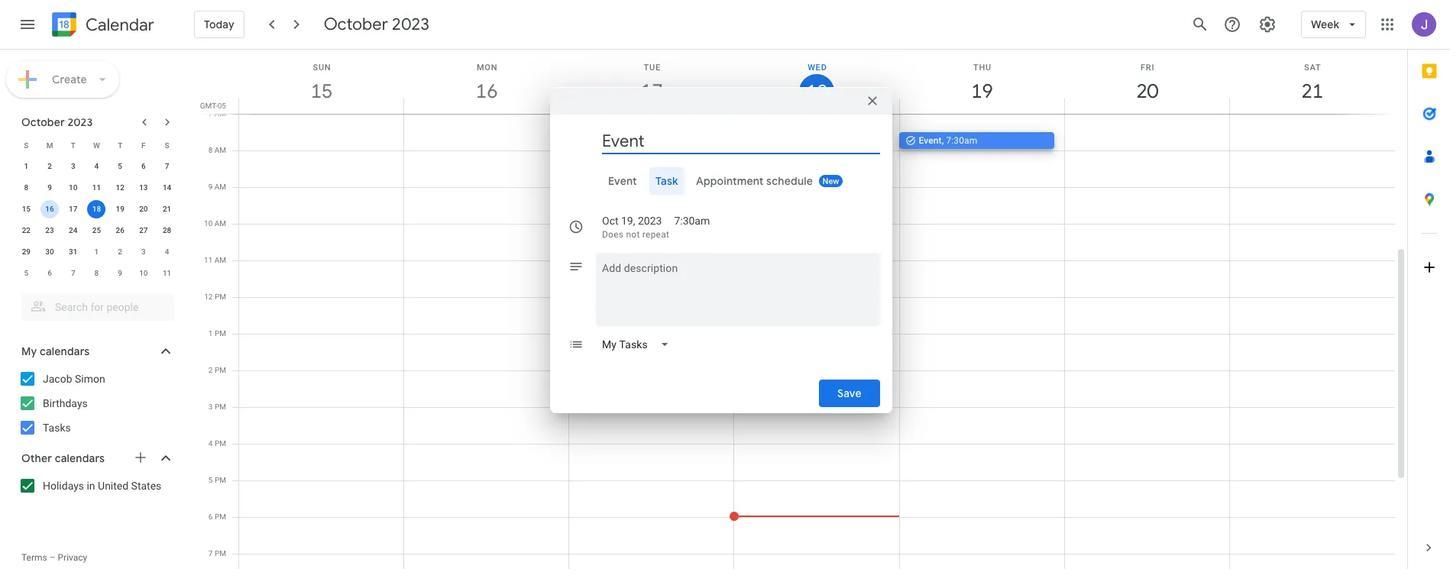 Task type: vqa. For each thing, say whether or not it's contained in the screenshot.


Task type: locate. For each thing, give the bounding box(es) containing it.
13
[[139, 183, 148, 192]]

0 vertical spatial 20
[[1136, 79, 1157, 104]]

week button
[[1301, 6, 1366, 43]]

4 row from the top
[[15, 199, 179, 220]]

am up 12 pm at the left
[[214, 256, 226, 264]]

18 inside 18, today 'element'
[[92, 205, 101, 213]]

18 down 11 element on the left top
[[92, 205, 101, 213]]

1 horizontal spatial 9
[[118, 269, 122, 277]]

1 pm from the top
[[215, 293, 226, 301]]

17 column header
[[569, 50, 735, 114]]

event inside 'event' button
[[608, 174, 637, 188]]

october 2023 up sun at the left top of page
[[324, 14, 429, 35]]

15 down sun at the left top of page
[[310, 79, 332, 104]]

1 vertical spatial 10
[[204, 219, 213, 228]]

0 vertical spatial calendars
[[40, 345, 90, 358]]

1 vertical spatial 21
[[163, 205, 171, 213]]

row containing 29
[[15, 241, 179, 263]]

1 down 25 element at top
[[94, 248, 99, 256]]

1 horizontal spatial 12
[[204, 293, 213, 301]]

4 inside grid
[[208, 439, 213, 448]]

6 for 6 pm
[[208, 513, 213, 521]]

1 vertical spatial 7:30am
[[674, 215, 710, 227]]

0 horizontal spatial 10
[[69, 183, 78, 192]]

0 vertical spatial 7:30am
[[946, 135, 977, 146]]

pm down 6 pm
[[215, 549, 226, 558]]

24
[[69, 226, 78, 235]]

pm for 7 pm
[[215, 549, 226, 558]]

5 row from the top
[[15, 220, 179, 241]]

1 horizontal spatial 11
[[163, 269, 171, 277]]

3 am from the top
[[214, 183, 226, 191]]

1 inside grid
[[208, 329, 213, 338]]

calendars for my calendars
[[40, 345, 90, 358]]

0 horizontal spatial 3
[[71, 162, 75, 170]]

18 down wed
[[806, 79, 827, 104]]

0 horizontal spatial 21
[[163, 205, 171, 213]]

pm up 4 pm
[[215, 403, 226, 411]]

7 up 14
[[165, 162, 169, 170]]

10 up 11 am
[[204, 219, 213, 228]]

10 down november 3 element
[[139, 269, 148, 277]]

2 horizontal spatial 9
[[208, 183, 213, 191]]

2023
[[392, 14, 429, 35], [68, 115, 93, 129], [638, 215, 662, 227]]

20 down 13 element
[[139, 205, 148, 213]]

0 horizontal spatial 2023
[[68, 115, 93, 129]]

1 vertical spatial 11
[[204, 256, 213, 264]]

21
[[1301, 79, 1323, 104], [163, 205, 171, 213]]

pm up 2 pm
[[215, 329, 226, 338]]

2 vertical spatial 11
[[163, 269, 171, 277]]

4 down 28 element
[[165, 248, 169, 256]]

0 horizontal spatial october
[[21, 115, 65, 129]]

0 vertical spatial 17
[[640, 79, 662, 104]]

0 horizontal spatial 12
[[116, 183, 124, 192]]

0 horizontal spatial 17
[[69, 205, 78, 213]]

calendars for other calendars
[[55, 452, 105, 465]]

7:30am down task button
[[674, 215, 710, 227]]

15 column header
[[238, 50, 404, 114]]

8 down november 1 element
[[94, 269, 99, 277]]

am for 9 am
[[214, 183, 226, 191]]

31
[[69, 248, 78, 256]]

sun 15
[[310, 63, 332, 104]]

2 vertical spatial 4
[[208, 439, 213, 448]]

1 horizontal spatial event
[[919, 135, 942, 146]]

2 vertical spatial 1
[[208, 329, 213, 338]]

17
[[640, 79, 662, 104], [69, 205, 78, 213]]

6 up 7 pm
[[208, 513, 213, 521]]

12 down 11 am
[[204, 293, 213, 301]]

1 horizontal spatial 18
[[806, 79, 827, 104]]

pm up 7 pm
[[215, 513, 226, 521]]

25 element
[[87, 222, 106, 240]]

2 horizontal spatial 1
[[208, 329, 213, 338]]

8 am
[[208, 146, 226, 154]]

2 vertical spatial 8
[[94, 269, 99, 277]]

2 horizontal spatial 4
[[208, 439, 213, 448]]

1 horizontal spatial s
[[165, 141, 169, 149]]

0 vertical spatial 21
[[1301, 79, 1323, 104]]

12
[[116, 183, 124, 192], [204, 293, 213, 301]]

22 element
[[17, 222, 35, 240]]

pm
[[215, 293, 226, 301], [215, 329, 226, 338], [215, 366, 226, 374], [215, 403, 226, 411], [215, 439, 226, 448], [215, 476, 226, 484], [215, 513, 226, 521], [215, 549, 226, 558]]

5
[[118, 162, 122, 170], [24, 269, 28, 277], [208, 476, 213, 484]]

19 inside column header
[[970, 79, 992, 104]]

5 up 12 element
[[118, 162, 122, 170]]

calendar element
[[49, 9, 154, 43]]

11 down november 4 element
[[163, 269, 171, 277]]

None search field
[[0, 287, 189, 321]]

21 down 14 element
[[163, 205, 171, 213]]

t left f
[[118, 141, 122, 149]]

5 am from the top
[[214, 256, 226, 264]]

1 pm
[[208, 329, 226, 338]]

1 vertical spatial event
[[608, 174, 637, 188]]

4 down 3 pm
[[208, 439, 213, 448]]

16 element
[[41, 200, 59, 219]]

s left m
[[24, 141, 29, 149]]

3
[[71, 162, 75, 170], [141, 248, 146, 256], [208, 403, 213, 411]]

8 inside grid
[[208, 146, 213, 154]]

tab list
[[1408, 50, 1450, 526], [562, 167, 880, 195]]

2 row from the top
[[15, 156, 179, 177]]

0 horizontal spatial 4
[[94, 162, 99, 170]]

16 inside cell
[[45, 205, 54, 213]]

0 horizontal spatial t
[[71, 141, 75, 149]]

1 down 12 pm at the left
[[208, 329, 213, 338]]

pm down 4 pm
[[215, 476, 226, 484]]

row group containing 1
[[15, 156, 179, 284]]

2 up 3 pm
[[208, 366, 213, 374]]

1 horizontal spatial 20
[[1136, 79, 1157, 104]]

1 up 15 element
[[24, 162, 28, 170]]

1 horizontal spatial 15
[[310, 79, 332, 104]]

1 vertical spatial 5
[[24, 269, 28, 277]]

4
[[94, 162, 99, 170], [165, 248, 169, 256], [208, 439, 213, 448]]

19
[[970, 79, 992, 104], [116, 205, 124, 213]]

2 down 26 element
[[118, 248, 122, 256]]

1 am from the top
[[214, 109, 226, 118]]

1 horizontal spatial 5
[[118, 162, 122, 170]]

6 row from the top
[[15, 241, 179, 263]]

1 horizontal spatial 17
[[640, 79, 662, 104]]

grid
[[196, 50, 1407, 569]]

am down 9 am
[[214, 219, 226, 228]]

0 horizontal spatial 15
[[22, 205, 31, 213]]

november 9 element
[[111, 264, 129, 283]]

11 inside grid
[[204, 256, 213, 264]]

3 up 4 pm
[[208, 403, 213, 411]]

9 for 9 am
[[208, 183, 213, 191]]

2 inside november 2 element
[[118, 248, 122, 256]]

2 vertical spatial 6
[[208, 513, 213, 521]]

1 vertical spatial 3
[[141, 248, 146, 256]]

0 horizontal spatial 5
[[24, 269, 28, 277]]

november 8 element
[[87, 264, 106, 283]]

10 am
[[204, 219, 226, 228]]

tab list containing event
[[562, 167, 880, 195]]

calendars up in
[[55, 452, 105, 465]]

event inside grid
[[919, 135, 942, 146]]

27
[[139, 226, 148, 235]]

pm up 3 pm
[[215, 366, 226, 374]]

12 pm
[[204, 293, 226, 301]]

pm for 1 pm
[[215, 329, 226, 338]]

1
[[24, 162, 28, 170], [94, 248, 99, 256], [208, 329, 213, 338]]

1 horizontal spatial 21
[[1301, 79, 1323, 104]]

2
[[48, 162, 52, 170], [118, 248, 122, 256], [208, 366, 213, 374]]

pm up 1 pm
[[215, 293, 226, 301]]

7 down 31 element at the left of the page
[[71, 269, 75, 277]]

3 down 27 element
[[141, 248, 146, 256]]

0 vertical spatial october
[[324, 14, 388, 35]]

4 for november 4 element
[[165, 248, 169, 256]]

5 inside grid
[[208, 476, 213, 484]]

row containing 8
[[15, 177, 179, 199]]

6 inside grid
[[208, 513, 213, 521]]

2 for november 2 element
[[118, 248, 122, 256]]

am down 8 am
[[214, 183, 226, 191]]

3 inside grid
[[208, 403, 213, 411]]

16 up 23
[[45, 205, 54, 213]]

7 for 7 pm
[[208, 549, 213, 558]]

4 pm from the top
[[215, 403, 226, 411]]

17 link
[[634, 74, 670, 109]]

11 up 18, today 'element'
[[92, 183, 101, 192]]

0 horizontal spatial 19
[[116, 205, 124, 213]]

1 vertical spatial 2023
[[68, 115, 93, 129]]

1 horizontal spatial 8
[[94, 269, 99, 277]]

16 down mon
[[475, 79, 497, 104]]

october 2023
[[324, 14, 429, 35], [21, 115, 93, 129]]

am up 9 am
[[214, 146, 226, 154]]

1 horizontal spatial 2023
[[392, 14, 429, 35]]

0 horizontal spatial 6
[[48, 269, 52, 277]]

pm down 3 pm
[[215, 439, 226, 448]]

15
[[310, 79, 332, 104], [22, 205, 31, 213]]

0 horizontal spatial 20
[[139, 205, 148, 213]]

2 horizontal spatial 8
[[208, 146, 213, 154]]

row
[[15, 134, 179, 156], [15, 156, 179, 177], [15, 177, 179, 199], [15, 199, 179, 220], [15, 220, 179, 241], [15, 241, 179, 263], [15, 263, 179, 284]]

21 inside row
[[163, 205, 171, 213]]

0 horizontal spatial tab list
[[562, 167, 880, 195]]

calendars up jacob at the bottom left of page
[[40, 345, 90, 358]]

20 column header
[[1064, 50, 1230, 114]]

12 for 12 pm
[[204, 293, 213, 301]]

1 vertical spatial 4
[[165, 248, 169, 256]]

20 element
[[134, 200, 153, 219]]

15 element
[[17, 200, 35, 219]]

5 down 29 element
[[24, 269, 28, 277]]

16
[[475, 79, 497, 104], [45, 205, 54, 213]]

3 up 10 element
[[71, 162, 75, 170]]

sat 21
[[1301, 63, 1323, 104]]

0 vertical spatial 5
[[118, 162, 122, 170]]

2 horizontal spatial 2
[[208, 366, 213, 374]]

3 inside november 3 element
[[141, 248, 146, 256]]

1 vertical spatial 6
[[48, 269, 52, 277]]

1 horizontal spatial 16
[[475, 79, 497, 104]]

7 left 05
[[208, 109, 213, 118]]

6
[[141, 162, 146, 170], [48, 269, 52, 277], [208, 513, 213, 521]]

s right f
[[165, 141, 169, 149]]

october 2023 up m
[[21, 115, 93, 129]]

october up m
[[21, 115, 65, 129]]

1 vertical spatial 19
[[116, 205, 124, 213]]

1 horizontal spatial 1
[[94, 248, 99, 256]]

0 horizontal spatial 11
[[92, 183, 101, 192]]

20 down fri
[[1136, 79, 1157, 104]]

,
[[942, 135, 944, 146]]

gmt-05
[[200, 102, 226, 110]]

october up sun at the left top of page
[[324, 14, 388, 35]]

am up 8 am
[[214, 109, 226, 118]]

8 for november 8 element
[[94, 269, 99, 277]]

1 vertical spatial october 2023
[[21, 115, 93, 129]]

8 up 15 element
[[24, 183, 28, 192]]

am
[[214, 109, 226, 118], [214, 146, 226, 154], [214, 183, 226, 191], [214, 219, 226, 228], [214, 256, 226, 264]]

grid containing 15
[[196, 50, 1407, 569]]

2 down m
[[48, 162, 52, 170]]

7:30am right ,
[[946, 135, 977, 146]]

october 2023 grid
[[15, 134, 179, 284]]

1 horizontal spatial 2
[[118, 248, 122, 256]]

10 inside grid
[[204, 219, 213, 228]]

1 vertical spatial 1
[[94, 248, 99, 256]]

event
[[919, 135, 942, 146], [608, 174, 637, 188]]

november 7 element
[[64, 264, 82, 283]]

november 6 element
[[41, 264, 59, 283]]

12 up the 19 element
[[116, 183, 124, 192]]

17 down tue on the left of page
[[640, 79, 662, 104]]

16 cell
[[38, 199, 61, 220]]

repeat
[[642, 229, 669, 240]]

7 row from the top
[[15, 263, 179, 284]]

2 vertical spatial 2023
[[638, 215, 662, 227]]

16 inside mon 16
[[475, 79, 497, 104]]

19 inside october 2023 grid
[[116, 205, 124, 213]]

7
[[208, 109, 213, 118], [165, 162, 169, 170], [71, 269, 75, 277], [208, 549, 213, 558]]

today
[[204, 18, 234, 31]]

7 down 6 pm
[[208, 549, 213, 558]]

12 inside october 2023 grid
[[116, 183, 124, 192]]

1 for 1 pm
[[208, 329, 213, 338]]

28
[[163, 226, 171, 235]]

8
[[208, 146, 213, 154], [24, 183, 28, 192], [94, 269, 99, 277]]

6 down f
[[141, 162, 146, 170]]

7 for 7 am
[[208, 109, 213, 118]]

2 horizontal spatial 11
[[204, 256, 213, 264]]

7:30am
[[946, 135, 977, 146], [674, 215, 710, 227]]

main drawer image
[[18, 15, 37, 34]]

1 vertical spatial october
[[21, 115, 65, 129]]

1 vertical spatial 18
[[92, 205, 101, 213]]

terms link
[[21, 552, 47, 563]]

pm for 2 pm
[[215, 366, 226, 374]]

Search for people text field
[[31, 293, 165, 321]]

event for event , 7:30am
[[919, 135, 942, 146]]

20 link
[[1130, 74, 1165, 109]]

19 down thu
[[970, 79, 992, 104]]

8 pm from the top
[[215, 549, 226, 558]]

2 horizontal spatial 5
[[208, 476, 213, 484]]

10
[[69, 183, 78, 192], [204, 219, 213, 228], [139, 269, 148, 277]]

2 am from the top
[[214, 146, 226, 154]]

21 element
[[158, 200, 176, 219]]

10 up "17" element
[[69, 183, 78, 192]]

0 vertical spatial 12
[[116, 183, 124, 192]]

30
[[45, 248, 54, 256]]

12 inside grid
[[204, 293, 213, 301]]

6 down 30 "element"
[[48, 269, 52, 277]]

17 down 10 element
[[69, 205, 78, 213]]

t left w at the left of page
[[71, 141, 75, 149]]

9 up the 10 am at top
[[208, 183, 213, 191]]

20
[[1136, 79, 1157, 104], [139, 205, 148, 213]]

2 horizontal spatial 6
[[208, 513, 213, 521]]

15 inside 15 element
[[22, 205, 31, 213]]

in
[[87, 480, 95, 492]]

0 vertical spatial 8
[[208, 146, 213, 154]]

11 down the 10 am at top
[[204, 256, 213, 264]]

sun
[[313, 63, 331, 73]]

13 element
[[134, 179, 153, 197]]

4 down w at the left of page
[[94, 162, 99, 170]]

november 3 element
[[134, 243, 153, 261]]

1 vertical spatial 2
[[118, 248, 122, 256]]

2 for 2 pm
[[208, 366, 213, 374]]

15 up 22
[[22, 205, 31, 213]]

14 element
[[158, 179, 176, 197]]

1 horizontal spatial t
[[118, 141, 122, 149]]

2 pm from the top
[[215, 329, 226, 338]]

row group
[[15, 156, 179, 284]]

1 row from the top
[[15, 134, 179, 156]]

calendars inside other calendars dropdown button
[[55, 452, 105, 465]]

9 up 16 element
[[48, 183, 52, 192]]

2 vertical spatial 3
[[208, 403, 213, 411]]

0 vertical spatial october 2023
[[324, 14, 429, 35]]

9 inside grid
[[208, 183, 213, 191]]

0 vertical spatial 11
[[92, 183, 101, 192]]

does
[[602, 229, 624, 240]]

am for 10 am
[[214, 219, 226, 228]]

10 inside 'element'
[[139, 269, 148, 277]]

0 vertical spatial 18
[[806, 79, 827, 104]]

0 horizontal spatial 18
[[92, 205, 101, 213]]

october
[[324, 14, 388, 35], [21, 115, 65, 129]]

6 pm from the top
[[215, 476, 226, 484]]

29 element
[[17, 243, 35, 261]]

3 pm from the top
[[215, 366, 226, 374]]

24 element
[[64, 222, 82, 240]]

18
[[806, 79, 827, 104], [92, 205, 101, 213]]

1 horizontal spatial 19
[[970, 79, 992, 104]]

6 pm
[[208, 513, 226, 521]]

0 vertical spatial 16
[[475, 79, 497, 104]]

21 down sat
[[1301, 79, 1323, 104]]

17 inside column header
[[640, 79, 662, 104]]

s
[[24, 141, 29, 149], [165, 141, 169, 149]]

5 for november 5 element
[[24, 269, 28, 277]]

2 horizontal spatial 3
[[208, 403, 213, 411]]

21 column header
[[1229, 50, 1395, 114]]

None field
[[596, 331, 681, 358]]

0 vertical spatial 2
[[48, 162, 52, 170]]

calendars inside my calendars dropdown button
[[40, 345, 90, 358]]

9
[[208, 183, 213, 191], [48, 183, 52, 192], [118, 269, 122, 277]]

4 am from the top
[[214, 219, 226, 228]]

other
[[21, 452, 52, 465]]

1 horizontal spatial 3
[[141, 248, 146, 256]]

1 vertical spatial 17
[[69, 205, 78, 213]]

9 down november 2 element
[[118, 269, 122, 277]]

2 horizontal spatial 10
[[204, 219, 213, 228]]

5 down 4 pm
[[208, 476, 213, 484]]

5 pm from the top
[[215, 439, 226, 448]]

8 up 9 am
[[208, 146, 213, 154]]

1 vertical spatial 20
[[139, 205, 148, 213]]

23 element
[[41, 222, 59, 240]]

3 row from the top
[[15, 177, 179, 199]]

0 horizontal spatial 1
[[24, 162, 28, 170]]

0 vertical spatial 6
[[141, 162, 146, 170]]

4 for 4 pm
[[208, 439, 213, 448]]

0 vertical spatial 15
[[310, 79, 332, 104]]

1 vertical spatial 15
[[22, 205, 31, 213]]

mon
[[477, 63, 498, 73]]

7 pm from the top
[[215, 513, 226, 521]]

1 horizontal spatial 4
[[165, 248, 169, 256]]

19 down 12 element
[[116, 205, 124, 213]]

fri 20
[[1136, 63, 1157, 104]]

05
[[218, 102, 226, 110]]



Task type: describe. For each thing, give the bounding box(es) containing it.
0 vertical spatial 1
[[24, 162, 28, 170]]

jacob
[[43, 373, 72, 385]]

7 pm
[[208, 549, 226, 558]]

pm for 3 pm
[[215, 403, 226, 411]]

17 inside october 2023 grid
[[69, 205, 78, 213]]

terms – privacy
[[21, 552, 87, 563]]

task button
[[649, 167, 684, 195]]

wed 18
[[806, 63, 827, 104]]

2 s from the left
[[165, 141, 169, 149]]

birthdays
[[43, 397, 88, 410]]

26
[[116, 226, 124, 235]]

pm for 4 pm
[[215, 439, 226, 448]]

16 link
[[469, 74, 504, 109]]

20 inside column header
[[1136, 79, 1157, 104]]

7 for november 7 element
[[71, 269, 75, 277]]

f
[[141, 141, 146, 149]]

holidays in united states
[[43, 480, 161, 492]]

25
[[92, 226, 101, 235]]

18 cell
[[85, 199, 108, 220]]

31 element
[[64, 243, 82, 261]]

18 link
[[800, 74, 835, 109]]

am for 11 am
[[214, 256, 226, 264]]

10 element
[[64, 179, 82, 197]]

0 vertical spatial 2023
[[392, 14, 429, 35]]

11 element
[[87, 179, 106, 197]]

10 for november 10 'element'
[[139, 269, 148, 277]]

0 horizontal spatial 2
[[48, 162, 52, 170]]

16 column header
[[404, 50, 569, 114]]

0 horizontal spatial october 2023
[[21, 115, 93, 129]]

my
[[21, 345, 37, 358]]

26 element
[[111, 222, 129, 240]]

my calendars list
[[3, 367, 189, 440]]

gmt-
[[200, 102, 218, 110]]

row containing 15
[[15, 199, 179, 220]]

Add title text field
[[602, 130, 880, 153]]

row containing 1
[[15, 156, 179, 177]]

simon
[[75, 373, 105, 385]]

event button
[[602, 167, 643, 195]]

thu 19
[[970, 63, 992, 104]]

1 t from the left
[[71, 141, 75, 149]]

18 column header
[[734, 50, 900, 114]]

5 pm
[[208, 476, 226, 484]]

0 vertical spatial 4
[[94, 162, 99, 170]]

19,
[[621, 215, 635, 227]]

0 horizontal spatial 8
[[24, 183, 28, 192]]

calendar
[[86, 14, 154, 36]]

november 4 element
[[158, 243, 176, 261]]

november 2 element
[[111, 243, 129, 261]]

am for 8 am
[[214, 146, 226, 154]]

12 for 12
[[116, 183, 124, 192]]

9 am
[[208, 183, 226, 191]]

not
[[626, 229, 640, 240]]

0 horizontal spatial 9
[[48, 183, 52, 192]]

my calendars
[[21, 345, 90, 358]]

event for event
[[608, 174, 637, 188]]

am for 7 am
[[214, 109, 226, 118]]

1 for november 1 element
[[94, 248, 99, 256]]

november 5 element
[[17, 264, 35, 283]]

11 am
[[204, 256, 226, 264]]

1 horizontal spatial october
[[324, 14, 388, 35]]

7:30am inside grid
[[946, 135, 977, 146]]

new
[[823, 176, 840, 186]]

10 for 10 am
[[204, 219, 213, 228]]

other calendars
[[21, 452, 105, 465]]

6 for november 6 element
[[48, 269, 52, 277]]

oct 19, 2023
[[602, 215, 662, 227]]

privacy link
[[58, 552, 87, 563]]

9 for november 9 element
[[118, 269, 122, 277]]

11 for 11 element on the left top
[[92, 183, 101, 192]]

fri
[[1141, 63, 1155, 73]]

states
[[131, 480, 161, 492]]

3 pm
[[208, 403, 226, 411]]

19 element
[[111, 200, 129, 219]]

create
[[52, 73, 87, 86]]

21 link
[[1295, 74, 1330, 109]]

other calendars button
[[3, 446, 189, 471]]

united
[[98, 480, 128, 492]]

14
[[163, 183, 171, 192]]

12 element
[[111, 179, 129, 197]]

10 for 10 element
[[69, 183, 78, 192]]

appointment
[[696, 174, 764, 188]]

pm for 5 pm
[[215, 476, 226, 484]]

event , 7:30am
[[919, 135, 977, 146]]

19 link
[[965, 74, 1000, 109]]

add other calendars image
[[133, 450, 148, 465]]

terms
[[21, 552, 47, 563]]

tue 17
[[640, 63, 662, 104]]

0 vertical spatial 3
[[71, 162, 75, 170]]

18 inside wed 18
[[806, 79, 827, 104]]

17 element
[[64, 200, 82, 219]]

privacy
[[58, 552, 87, 563]]

tasks
[[43, 422, 71, 434]]

my calendars button
[[3, 339, 189, 364]]

15 inside 15 column header
[[310, 79, 332, 104]]

2 t from the left
[[118, 141, 122, 149]]

28 element
[[158, 222, 176, 240]]

1 horizontal spatial tab list
[[1408, 50, 1450, 526]]

create button
[[6, 61, 119, 98]]

0 horizontal spatial 7:30am
[[674, 215, 710, 227]]

holidays
[[43, 480, 84, 492]]

pm for 12 pm
[[215, 293, 226, 301]]

7 am
[[208, 109, 226, 118]]

8 for 8 am
[[208, 146, 213, 154]]

w
[[93, 141, 100, 149]]

5 for 5 pm
[[208, 476, 213, 484]]

tue
[[644, 63, 661, 73]]

m
[[46, 141, 53, 149]]

–
[[49, 552, 55, 563]]

21 inside column header
[[1301, 79, 1323, 104]]

29
[[22, 248, 31, 256]]

22
[[22, 226, 31, 235]]

2 horizontal spatial 2023
[[638, 215, 662, 227]]

row containing 22
[[15, 220, 179, 241]]

23
[[45, 226, 54, 235]]

pm for 6 pm
[[215, 513, 226, 521]]

1 horizontal spatial 6
[[141, 162, 146, 170]]

mon 16
[[475, 63, 498, 104]]

thu
[[973, 63, 992, 73]]

appointment schedule
[[696, 174, 813, 188]]

november 1 element
[[87, 243, 106, 261]]

oct
[[602, 215, 619, 227]]

november 10 element
[[134, 264, 153, 283]]

3 for 3 pm
[[208, 403, 213, 411]]

27 element
[[134, 222, 153, 240]]

task
[[655, 174, 678, 188]]

30 element
[[41, 243, 59, 261]]

18, today element
[[87, 200, 106, 219]]

sat
[[1304, 63, 1321, 73]]

wed
[[808, 63, 827, 73]]

row containing s
[[15, 134, 179, 156]]

schedule
[[767, 174, 813, 188]]

jacob simon
[[43, 373, 105, 385]]

new element
[[819, 175, 843, 187]]

3 for november 3 element
[[141, 248, 146, 256]]

settings menu image
[[1258, 15, 1277, 34]]

2 pm
[[208, 366, 226, 374]]

today button
[[194, 6, 244, 43]]

calendar heading
[[83, 14, 154, 36]]

15 link
[[304, 74, 339, 109]]

11 for 11 am
[[204, 256, 213, 264]]

row containing 5
[[15, 263, 179, 284]]

1 s from the left
[[24, 141, 29, 149]]

4 pm
[[208, 439, 226, 448]]

Add description text field
[[596, 259, 880, 314]]

does not repeat
[[602, 229, 669, 240]]

19 column header
[[899, 50, 1065, 114]]

november 11 element
[[158, 264, 176, 283]]

11 for november 11 element
[[163, 269, 171, 277]]

week
[[1311, 18, 1339, 31]]



